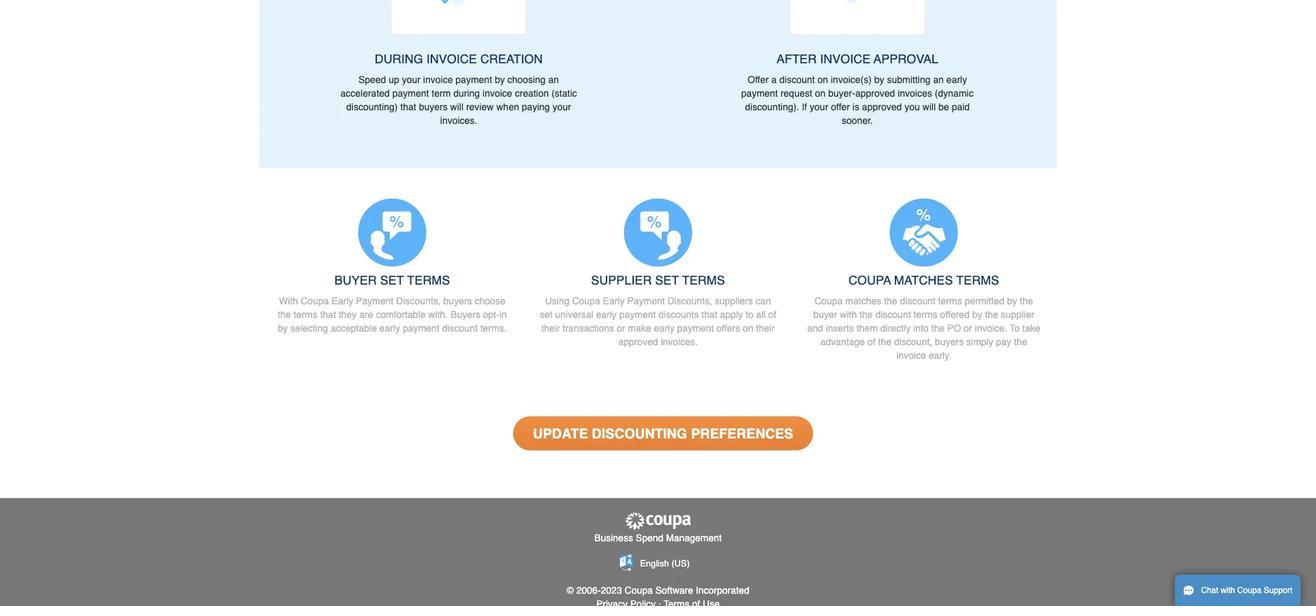 Task type: describe. For each thing, give the bounding box(es) containing it.
in
[[500, 309, 507, 320]]

coupa
[[849, 273, 891, 287]]

discounts
[[659, 309, 699, 320]]

incorporated
[[696, 585, 750, 596]]

discounting).
[[745, 101, 800, 112]]

offer
[[831, 101, 850, 112]]

buyer-
[[829, 88, 856, 99]]

discounting
[[592, 426, 688, 442]]

to
[[1010, 323, 1020, 334]]

discounting)
[[346, 101, 398, 112]]

if
[[802, 101, 807, 112]]

preferences
[[691, 426, 794, 442]]

spend
[[636, 533, 664, 544]]

0 horizontal spatial invoice
[[423, 74, 453, 85]]

creation
[[515, 88, 549, 99]]

simply
[[967, 336, 994, 347]]

management
[[666, 533, 722, 544]]

offers
[[717, 323, 741, 334]]

during invoice creation
[[375, 52, 543, 66]]

review
[[466, 101, 494, 112]]

terms for coupa matches terms
[[957, 273, 1000, 287]]

2 their from the left
[[756, 323, 775, 334]]

that inside using coupa early payment discounts, suppliers can set universal early payment discounts that apply to all of their transactions or make early payment offers on their approved invoices.
[[702, 309, 718, 320]]

2 horizontal spatial terms
[[939, 296, 962, 306]]

payment up during
[[456, 74, 492, 85]]

buyers inside coupa matches the discount terms permitted by the buyer with the discount terms offered by the supplier and inserts them directly into the po or invoice. to take advantage of the discount, buyers simply pay the invoice early.
[[935, 336, 964, 347]]

offer a discount on invoice(s) by submitting an early payment request on buyer-approved invoices (dynamic discounting). if your offer is approved you will be paid sooner.
[[742, 74, 974, 126]]

1 vertical spatial on
[[815, 88, 826, 99]]

submitting
[[887, 74, 931, 85]]

an for during invoice creation
[[549, 74, 559, 85]]

during
[[454, 88, 480, 99]]

them
[[857, 323, 878, 334]]

coupa matches the discount terms permitted by the buyer with the discount terms offered by the supplier and inserts them directly into the po or invoice. to take advantage of the discount, buyers simply pay the invoice early.
[[808, 296, 1041, 361]]

0 vertical spatial approved
[[856, 88, 895, 99]]

choose
[[475, 296, 506, 306]]

coupa inside using coupa early payment discounts, suppliers can set universal early payment discounts that apply to all of their transactions or make early payment offers on their approved invoices.
[[572, 296, 601, 306]]

choosing
[[508, 74, 546, 85]]

1 horizontal spatial invoice
[[483, 88, 513, 99]]

the left po
[[932, 323, 945, 334]]

make
[[628, 323, 652, 334]]

all
[[757, 309, 766, 320]]

buyers
[[451, 309, 480, 320]]

supplier
[[1001, 309, 1035, 320]]

support
[[1264, 586, 1293, 596]]

using
[[545, 296, 570, 306]]

of inside using coupa early payment discounts, suppliers can set universal early payment discounts that apply to all of their transactions or make early payment offers on their approved invoices.
[[769, 309, 777, 320]]

approval
[[874, 52, 939, 66]]

opt-
[[483, 309, 500, 320]]

with inside button
[[1221, 586, 1236, 596]]

(dynamic
[[935, 88, 974, 99]]

and
[[808, 323, 824, 334]]

discount inside with coupa early payment discounts, buyers choose the terms that they are comfortable with. buyers opt-in by selecting acceptable early payment discount terms.
[[442, 323, 478, 334]]

2023
[[601, 585, 622, 596]]

po
[[948, 323, 962, 334]]

sooner.
[[842, 115, 873, 126]]

discount down matches
[[900, 296, 936, 306]]

chat
[[1202, 586, 1219, 596]]

invoice inside coupa matches the discount terms permitted by the buyer with the discount terms offered by the supplier and inserts them directly into the po or invoice. to take advantage of the discount, buyers simply pay the invoice early.
[[897, 350, 927, 361]]

early up transactions
[[596, 309, 617, 320]]

payment for supplier
[[628, 296, 665, 306]]

payment up the make
[[620, 309, 656, 320]]

up
[[389, 74, 399, 85]]

with inside coupa matches the discount terms permitted by the buyer with the discount terms offered by the supplier and inserts them directly into the po or invoice. to take advantage of the discount, buyers simply pay the invoice early.
[[840, 309, 857, 320]]

payment inside offer a discount on invoice(s) by submitting an early payment request on buyer-approved invoices (dynamic discounting). if your offer is approved you will be paid sooner.
[[742, 88, 778, 99]]

(us)
[[672, 559, 690, 570]]

a
[[772, 74, 777, 85]]

invoices. inside using coupa early payment discounts, suppliers can set universal early payment discounts that apply to all of their transactions or make early payment offers on their approved invoices.
[[661, 336, 698, 347]]

invoice(s)
[[831, 74, 872, 85]]

matches
[[846, 296, 882, 306]]

pay
[[996, 336, 1012, 347]]

1 horizontal spatial your
[[553, 101, 571, 112]]

advantage
[[821, 336, 865, 347]]

term
[[432, 88, 451, 99]]

supplier
[[591, 273, 652, 287]]

using coupa early payment discounts, suppliers can set universal early payment discounts that apply to all of their transactions or make early payment offers on their approved invoices.
[[540, 296, 777, 347]]

invoice.
[[975, 323, 1008, 334]]

1 vertical spatial approved
[[862, 101, 902, 112]]

coupa matches terms
[[849, 273, 1000, 287]]

with.
[[429, 309, 448, 320]]

coupa inside coupa matches the discount terms permitted by the buyer with the discount terms offered by the supplier and inserts them directly into the po or invoice. to take advantage of the discount, buyers simply pay the invoice early.
[[815, 296, 843, 306]]

english (us)
[[640, 559, 690, 570]]

update discounting preferences
[[533, 426, 794, 442]]

creation
[[480, 52, 543, 66]]

be
[[939, 101, 950, 112]]

by inside 'speed up your invoice payment by choosing an accelerated payment term during invoice creation (static discounting) that buyers will review when paying your invoices.'
[[495, 74, 505, 85]]

selecting
[[291, 323, 328, 334]]

universal
[[555, 309, 594, 320]]

an for after invoice approval
[[934, 74, 944, 85]]

transactions
[[563, 323, 614, 334]]

payment down up
[[393, 88, 429, 99]]

is
[[853, 101, 860, 112]]

paid
[[952, 101, 970, 112]]

the up supplier
[[1020, 296, 1034, 306]]

early.
[[929, 350, 952, 361]]

coupa right '2023' in the bottom left of the page
[[625, 585, 653, 596]]

buyer set terms
[[335, 273, 450, 287]]

inserts
[[826, 323, 854, 334]]

on inside using coupa early payment discounts, suppliers can set universal early payment discounts that apply to all of their transactions or make early payment offers on their approved invoices.
[[743, 323, 754, 334]]

offered
[[941, 309, 970, 320]]

acceptable
[[331, 323, 377, 334]]

early down discounts
[[654, 323, 675, 334]]

after
[[777, 52, 817, 66]]

after invoice approval
[[777, 52, 939, 66]]

accelerated
[[341, 88, 390, 99]]



Task type: vqa. For each thing, say whether or not it's contained in the screenshot.
third THE "YOU" from the bottom
no



Task type: locate. For each thing, give the bounding box(es) containing it.
invoices. inside 'speed up your invoice payment by choosing an accelerated payment term during invoice creation (static discounting) that buyers will review when paying your invoices.'
[[440, 115, 477, 126]]

discounts, up comfortable
[[396, 296, 441, 306]]

invoice for approval
[[820, 52, 871, 66]]

their down set
[[542, 323, 560, 334]]

request
[[781, 88, 813, 99]]

2 discounts, from the left
[[668, 296, 712, 306]]

0 vertical spatial of
[[769, 309, 777, 320]]

the down with
[[278, 309, 291, 320]]

buyers up buyers
[[444, 296, 472, 306]]

an up (static
[[549, 74, 559, 85]]

or left the make
[[617, 323, 626, 334]]

set up discounts
[[656, 273, 679, 287]]

2 horizontal spatial your
[[810, 101, 829, 112]]

1 horizontal spatial early
[[603, 296, 625, 306]]

1 an from the left
[[549, 74, 559, 85]]

early down supplier
[[603, 296, 625, 306]]

terms inside with coupa early payment discounts, buyers choose the terms that they are comfortable with. buyers opt-in by selecting acceptable early payment discount terms.
[[294, 309, 318, 320]]

discounts,
[[396, 296, 441, 306], [668, 296, 712, 306]]

0 horizontal spatial set
[[380, 273, 404, 287]]

by down permitted
[[973, 309, 983, 320]]

2 horizontal spatial that
[[702, 309, 718, 320]]

an
[[549, 74, 559, 85], [934, 74, 944, 85]]

0 horizontal spatial an
[[549, 74, 559, 85]]

1 their from the left
[[542, 323, 560, 334]]

comfortable
[[376, 309, 426, 320]]

2006-
[[577, 585, 601, 596]]

invoices. down discounts
[[661, 336, 698, 347]]

discount down buyers
[[442, 323, 478, 334]]

will inside 'speed up your invoice payment by choosing an accelerated payment term during invoice creation (static discounting) that buyers will review when paying your invoices.'
[[450, 101, 464, 112]]

discount inside offer a discount on invoice(s) by submitting an early payment request on buyer-approved invoices (dynamic discounting). if your offer is approved you will be paid sooner.
[[780, 74, 815, 85]]

coupa supplier portal image
[[624, 512, 692, 532]]

their down all at the bottom right of the page
[[756, 323, 775, 334]]

buyer
[[335, 273, 377, 287]]

approved right is
[[862, 101, 902, 112]]

on left invoice(s)
[[818, 74, 829, 85]]

payment down discounts
[[678, 323, 714, 334]]

approved
[[856, 88, 895, 99], [862, 101, 902, 112], [619, 336, 658, 347]]

payment down the supplier set terms
[[628, 296, 665, 306]]

0 horizontal spatial invoices.
[[440, 115, 477, 126]]

that left they
[[320, 309, 336, 320]]

early up they
[[332, 296, 353, 306]]

early inside with coupa early payment discounts, buyers choose the terms that they are comfortable with. buyers opt-in by selecting acceptable early payment discount terms.
[[332, 296, 353, 306]]

your down (static
[[553, 101, 571, 112]]

2 payment from the left
[[628, 296, 665, 306]]

your
[[402, 74, 421, 85], [553, 101, 571, 112], [810, 101, 829, 112]]

coupa inside button
[[1238, 586, 1262, 596]]

payment down with.
[[403, 323, 440, 334]]

early for buyer set terms
[[332, 296, 353, 306]]

buyer
[[814, 309, 838, 320]]

invoice
[[423, 74, 453, 85], [483, 88, 513, 99], [897, 350, 927, 361]]

2 horizontal spatial terms
[[957, 273, 1000, 287]]

coupa left support
[[1238, 586, 1262, 596]]

0 horizontal spatial that
[[320, 309, 336, 320]]

set for supplier
[[656, 273, 679, 287]]

invoice up term
[[423, 74, 453, 85]]

discount
[[780, 74, 815, 85], [900, 296, 936, 306], [876, 309, 911, 320], [442, 323, 478, 334]]

© 2006-2023 coupa software incorporated
[[567, 585, 750, 596]]

the down to
[[1014, 336, 1028, 347]]

by right invoice(s)
[[875, 74, 885, 85]]

by inside offer a discount on invoice(s) by submitting an early payment request on buyer-approved invoices (dynamic discounting). if your offer is approved you will be paid sooner.
[[875, 74, 885, 85]]

by down creation
[[495, 74, 505, 85]]

early up (dynamic on the top right
[[947, 74, 968, 85]]

2 or from the left
[[964, 323, 973, 334]]

speed
[[359, 74, 386, 85]]

1 payment from the left
[[356, 296, 394, 306]]

1 vertical spatial invoice
[[483, 88, 513, 99]]

1 terms from the left
[[407, 273, 450, 287]]

update
[[533, 426, 588, 442]]

1 horizontal spatial their
[[756, 323, 775, 334]]

on down to on the bottom
[[743, 323, 754, 334]]

matches
[[894, 273, 954, 287]]

with up inserts on the right of page
[[840, 309, 857, 320]]

an inside 'speed up your invoice payment by choosing an accelerated payment term during invoice creation (static discounting) that buyers will review when paying your invoices.'
[[549, 74, 559, 85]]

can
[[756, 296, 771, 306]]

1 horizontal spatial discounts,
[[668, 296, 712, 306]]

on left buyer-
[[815, 88, 826, 99]]

invoices
[[898, 88, 933, 99]]

permitted
[[965, 296, 1005, 306]]

of inside coupa matches the discount terms permitted by the buyer with the discount terms offered by the supplier and inserts them directly into the po or invoice. to take advantage of the discount, buyers simply pay the invoice early.
[[868, 336, 876, 347]]

1 vertical spatial with
[[1221, 586, 1236, 596]]

1 horizontal spatial or
[[964, 323, 973, 334]]

1 early from the left
[[332, 296, 353, 306]]

coupa
[[301, 296, 329, 306], [572, 296, 601, 306], [815, 296, 843, 306], [625, 585, 653, 596], [1238, 586, 1262, 596]]

1 or from the left
[[617, 323, 626, 334]]

terms up suppliers
[[682, 273, 725, 287]]

your inside offer a discount on invoice(s) by submitting an early payment request on buyer-approved invoices (dynamic discounting). if your offer is approved you will be paid sooner.
[[810, 101, 829, 112]]

0 horizontal spatial terms
[[294, 309, 318, 320]]

they
[[339, 309, 357, 320]]

to
[[746, 309, 754, 320]]

with
[[840, 309, 857, 320], [1221, 586, 1236, 596]]

1 horizontal spatial an
[[934, 74, 944, 85]]

1 horizontal spatial terms
[[914, 309, 938, 320]]

chat with coupa support button
[[1176, 576, 1301, 607]]

paying
[[522, 101, 550, 112]]

set
[[540, 309, 553, 320]]

of right all at the bottom right of the page
[[769, 309, 777, 320]]

buyers down term
[[419, 101, 448, 112]]

set up with coupa early payment discounts, buyers choose the terms that they are comfortable with. buyers opt-in by selecting acceptable early payment discount terms.
[[380, 273, 404, 287]]

0 horizontal spatial discounts,
[[396, 296, 441, 306]]

0 horizontal spatial your
[[402, 74, 421, 85]]

buyers inside with coupa early payment discounts, buyers choose the terms that they are comfortable with. buyers opt-in by selecting acceptable early payment discount terms.
[[444, 296, 472, 306]]

the
[[884, 296, 898, 306], [1020, 296, 1034, 306], [278, 309, 291, 320], [860, 309, 873, 320], [985, 309, 999, 320], [932, 323, 945, 334], [879, 336, 892, 347], [1014, 336, 1028, 347]]

1 horizontal spatial terms
[[682, 273, 725, 287]]

terms up with.
[[407, 273, 450, 287]]

by up supplier
[[1008, 296, 1018, 306]]

will down during
[[450, 101, 464, 112]]

1 invoice from the left
[[427, 52, 477, 66]]

by left selecting
[[278, 323, 288, 334]]

early inside using coupa early payment discounts, suppliers can set universal early payment discounts that apply to all of their transactions or make early payment offers on their approved invoices.
[[603, 296, 625, 306]]

invoice up invoice(s)
[[820, 52, 871, 66]]

discounts, for supplier set terms
[[668, 296, 712, 306]]

software
[[656, 585, 693, 596]]

1 vertical spatial buyers
[[444, 296, 472, 306]]

with coupa early payment discounts, buyers choose the terms that they are comfortable with. buyers opt-in by selecting acceptable early payment discount terms.
[[278, 296, 507, 334]]

their
[[542, 323, 560, 334], [756, 323, 775, 334]]

2 terms from the left
[[682, 273, 725, 287]]

0 horizontal spatial payment
[[356, 296, 394, 306]]

approved inside using coupa early payment discounts, suppliers can set universal early payment discounts that apply to all of their transactions or make early payment offers on their approved invoices.
[[619, 336, 658, 347]]

0 horizontal spatial with
[[840, 309, 857, 320]]

2 horizontal spatial invoice
[[897, 350, 927, 361]]

invoices.
[[440, 115, 477, 126], [661, 336, 698, 347]]

payment down offer
[[742, 88, 778, 99]]

terms up permitted
[[957, 273, 1000, 287]]

that right discounting)
[[401, 101, 416, 112]]

that inside 'speed up your invoice payment by choosing an accelerated payment term during invoice creation (static discounting) that buyers will review when paying your invoices.'
[[401, 101, 416, 112]]

of down them at the bottom of page
[[868, 336, 876, 347]]

approved down the make
[[619, 336, 658, 347]]

2 invoice from the left
[[820, 52, 871, 66]]

early inside offer a discount on invoice(s) by submitting an early payment request on buyer-approved invoices (dynamic discounting). if your offer is approved you will be paid sooner.
[[947, 74, 968, 85]]

chat with coupa support
[[1202, 586, 1293, 596]]

payment for buyer
[[356, 296, 394, 306]]

coupa inside with coupa early payment discounts, buyers choose the terms that they are comfortable with. buyers opt-in by selecting acceptable early payment discount terms.
[[301, 296, 329, 306]]

terms
[[939, 296, 962, 306], [294, 309, 318, 320], [914, 309, 938, 320]]

invoices. down review
[[440, 115, 477, 126]]

1 vertical spatial of
[[868, 336, 876, 347]]

business spend management
[[595, 533, 722, 544]]

1 vertical spatial invoices.
[[661, 336, 698, 347]]

by inside with coupa early payment discounts, buyers choose the terms that they are comfortable with. buyers opt-in by selecting acceptable early payment discount terms.
[[278, 323, 288, 334]]

suppliers
[[715, 296, 753, 306]]

or inside coupa matches the discount terms permitted by the buyer with the discount terms offered by the supplier and inserts them directly into the po or invoice. to take advantage of the discount, buyers simply pay the invoice early.
[[964, 323, 973, 334]]

0 horizontal spatial invoice
[[427, 52, 477, 66]]

buyers down po
[[935, 336, 964, 347]]

1 horizontal spatial invoice
[[820, 52, 871, 66]]

terms for supplier set terms
[[682, 273, 725, 287]]

1 horizontal spatial of
[[868, 336, 876, 347]]

coupa up buyer
[[815, 296, 843, 306]]

will
[[450, 101, 464, 112], [923, 101, 936, 112]]

terms.
[[481, 323, 507, 334]]

an inside offer a discount on invoice(s) by submitting an early payment request on buyer-approved invoices (dynamic discounting). if your offer is approved you will be paid sooner.
[[934, 74, 944, 85]]

directly
[[881, 323, 911, 334]]

payment up are
[[356, 296, 394, 306]]

or
[[617, 323, 626, 334], [964, 323, 973, 334]]

set for buyer
[[380, 273, 404, 287]]

apply
[[720, 309, 743, 320]]

terms up into
[[914, 309, 938, 320]]

with right chat
[[1221, 586, 1236, 596]]

1 horizontal spatial that
[[401, 101, 416, 112]]

the up the invoice.
[[985, 309, 999, 320]]

payment
[[356, 296, 394, 306], [628, 296, 665, 306]]

english
[[640, 559, 669, 570]]

0 horizontal spatial early
[[332, 296, 353, 306]]

1 horizontal spatial invoices.
[[661, 336, 698, 347]]

0 horizontal spatial terms
[[407, 273, 450, 287]]

early for supplier set terms
[[603, 296, 625, 306]]

2 vertical spatial buyers
[[935, 336, 964, 347]]

2 vertical spatial invoice
[[897, 350, 927, 361]]

into
[[914, 323, 929, 334]]

early inside with coupa early payment discounts, buyers choose the terms that they are comfortable with. buyers opt-in by selecting acceptable early payment discount terms.
[[380, 323, 400, 334]]

your right if
[[810, 101, 829, 112]]

1 horizontal spatial payment
[[628, 296, 665, 306]]

the inside with coupa early payment discounts, buyers choose the terms that they are comfortable with. buyers opt-in by selecting acceptable early payment discount terms.
[[278, 309, 291, 320]]

invoice up when
[[483, 88, 513, 99]]

payment inside with coupa early payment discounts, buyers choose the terms that they are comfortable with. buyers opt-in by selecting acceptable early payment discount terms.
[[356, 296, 394, 306]]

3 terms from the left
[[957, 273, 1000, 287]]

buyers inside 'speed up your invoice payment by choosing an accelerated payment term during invoice creation (static discounting) that buyers will review when paying your invoices.'
[[419, 101, 448, 112]]

0 vertical spatial invoice
[[423, 74, 453, 85]]

0 horizontal spatial their
[[542, 323, 560, 334]]

discounts, inside with coupa early payment discounts, buyers choose the terms that they are comfortable with. buyers opt-in by selecting acceptable early payment discount terms.
[[396, 296, 441, 306]]

are
[[360, 309, 373, 320]]

1 discounts, from the left
[[396, 296, 441, 306]]

of
[[769, 309, 777, 320], [868, 336, 876, 347]]

during
[[375, 52, 423, 66]]

1 horizontal spatial set
[[656, 273, 679, 287]]

invoice down discount,
[[897, 350, 927, 361]]

set
[[380, 273, 404, 287], [656, 273, 679, 287]]

that inside with coupa early payment discounts, buyers choose the terms that they are comfortable with. buyers opt-in by selecting acceptable early payment discount terms.
[[320, 309, 336, 320]]

2 vertical spatial on
[[743, 323, 754, 334]]

the right matches
[[884, 296, 898, 306]]

(static
[[552, 88, 577, 99]]

discount up request
[[780, 74, 815, 85]]

invoice for creation
[[427, 52, 477, 66]]

that left apply
[[702, 309, 718, 320]]

the down directly
[[879, 336, 892, 347]]

2 an from the left
[[934, 74, 944, 85]]

terms up offered
[[939, 296, 962, 306]]

coupa right with
[[301, 296, 329, 306]]

payment inside using coupa early payment discounts, suppliers can set universal early payment discounts that apply to all of their transactions or make early payment offers on their approved invoices.
[[628, 296, 665, 306]]

0 horizontal spatial or
[[617, 323, 626, 334]]

or right po
[[964, 323, 973, 334]]

will inside offer a discount on invoice(s) by submitting an early payment request on buyer-approved invoices (dynamic discounting). if your offer is approved you will be paid sooner.
[[923, 101, 936, 112]]

update discounting preferences link
[[513, 417, 813, 451]]

your right up
[[402, 74, 421, 85]]

terms for buyer set terms
[[407, 273, 450, 287]]

the up them at the bottom of page
[[860, 309, 873, 320]]

0 vertical spatial invoices.
[[440, 115, 477, 126]]

approved up is
[[856, 88, 895, 99]]

discounts, for buyer set terms
[[396, 296, 441, 306]]

terms up selecting
[[294, 309, 318, 320]]

1 set from the left
[[380, 273, 404, 287]]

0 vertical spatial on
[[818, 74, 829, 85]]

payment
[[456, 74, 492, 85], [393, 88, 429, 99], [742, 88, 778, 99], [620, 309, 656, 320], [403, 323, 440, 334], [678, 323, 714, 334]]

0 horizontal spatial will
[[450, 101, 464, 112]]

that
[[401, 101, 416, 112], [320, 309, 336, 320], [702, 309, 718, 320]]

2 early from the left
[[603, 296, 625, 306]]

with
[[279, 296, 298, 306]]

1 horizontal spatial with
[[1221, 586, 1236, 596]]

an up (dynamic on the top right
[[934, 74, 944, 85]]

2 vertical spatial approved
[[619, 336, 658, 347]]

speed up your invoice payment by choosing an accelerated payment term during invoice creation (static discounting) that buyers will review when paying your invoices.
[[341, 74, 577, 126]]

1 horizontal spatial will
[[923, 101, 936, 112]]

discount,
[[895, 336, 933, 347]]

©
[[567, 585, 574, 596]]

coupa up universal
[[572, 296, 601, 306]]

2 will from the left
[[923, 101, 936, 112]]

invoice up term
[[427, 52, 477, 66]]

0 horizontal spatial of
[[769, 309, 777, 320]]

2 set from the left
[[656, 273, 679, 287]]

will left be
[[923, 101, 936, 112]]

early down comfortable
[[380, 323, 400, 334]]

when
[[497, 101, 519, 112]]

discounts, inside using coupa early payment discounts, suppliers can set universal early payment discounts that apply to all of their transactions or make early payment offers on their approved invoices.
[[668, 296, 712, 306]]

discounts, up discounts
[[668, 296, 712, 306]]

take
[[1023, 323, 1041, 334]]

discount up directly
[[876, 309, 911, 320]]

1 will from the left
[[450, 101, 464, 112]]

payment inside with coupa early payment discounts, buyers choose the terms that they are comfortable with. buyers opt-in by selecting acceptable early payment discount terms.
[[403, 323, 440, 334]]

0 vertical spatial buyers
[[419, 101, 448, 112]]

0 vertical spatial with
[[840, 309, 857, 320]]

or inside using coupa early payment discounts, suppliers can set universal early payment discounts that apply to all of their transactions or make early payment offers on their approved invoices.
[[617, 323, 626, 334]]



